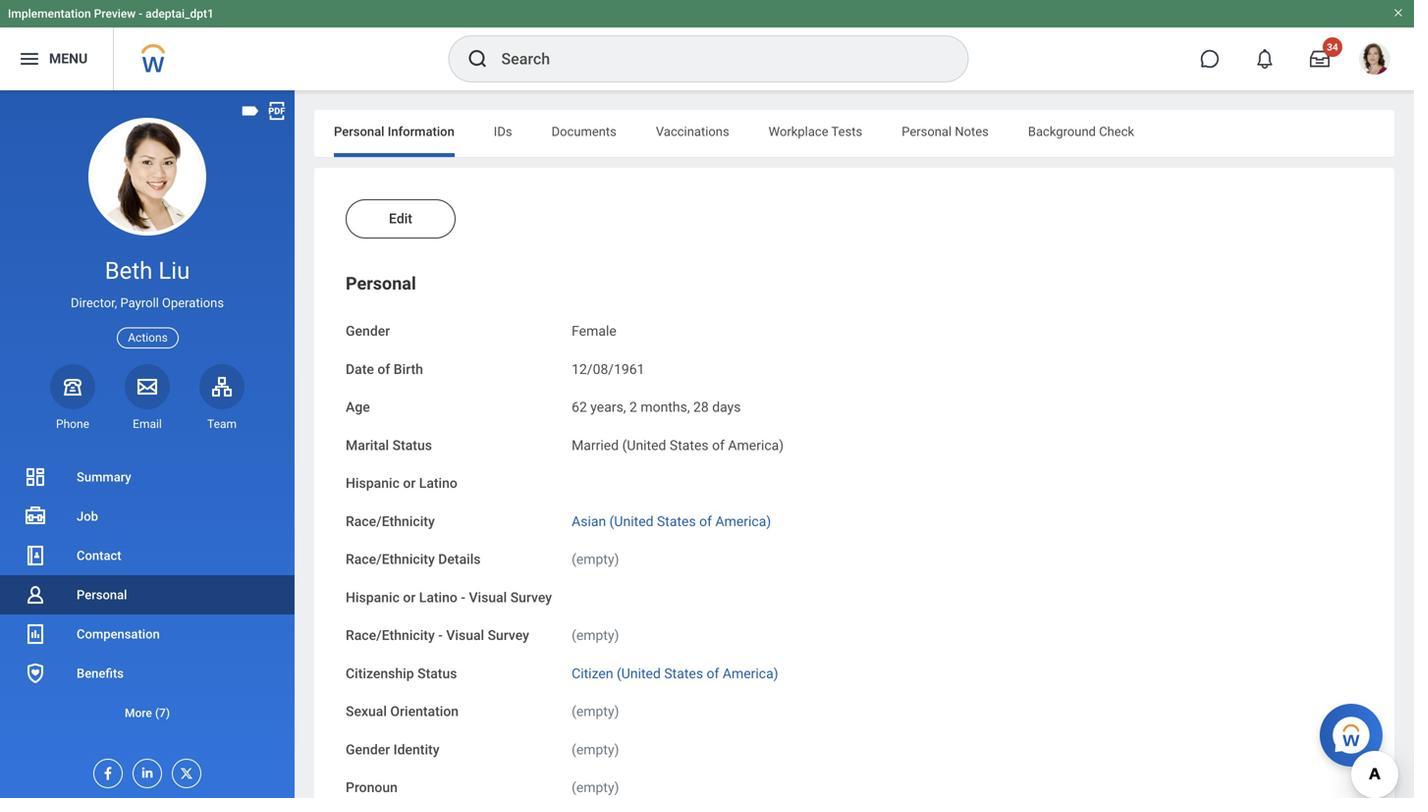 Task type: locate. For each thing, give the bounding box(es) containing it.
citizen (united states of america) link
[[572, 662, 779, 682]]

actions button
[[117, 328, 179, 349]]

notifications large image
[[1256, 49, 1275, 69]]

2 race/ethnicity from the top
[[346, 552, 435, 568]]

gender for gender
[[346, 323, 390, 339]]

job
[[77, 509, 98, 524]]

1 vertical spatial -
[[461, 590, 466, 606]]

1 (empty) from the top
[[572, 552, 619, 568]]

phone
[[56, 417, 89, 431]]

1 race/ethnicity from the top
[[346, 514, 435, 530]]

or down race/ethnicity details
[[403, 590, 416, 606]]

(united right citizen
[[617, 666, 661, 682]]

personal information
[[334, 124, 455, 139]]

2 horizontal spatial -
[[461, 590, 466, 606]]

1 or from the top
[[403, 476, 416, 492]]

0 vertical spatial gender
[[346, 323, 390, 339]]

34
[[1328, 41, 1339, 53]]

Search Workday  search field
[[502, 37, 928, 81]]

1 horizontal spatial -
[[438, 628, 443, 644]]

(united for citizen
[[617, 666, 661, 682]]

phone button
[[50, 364, 95, 432]]

benefits link
[[0, 654, 295, 694]]

birth
[[394, 361, 423, 378]]

3 (empty) from the top
[[572, 704, 619, 720]]

survey
[[511, 590, 552, 606], [488, 628, 530, 644]]

or down marital status
[[403, 476, 416, 492]]

2 vertical spatial race/ethnicity
[[346, 628, 435, 644]]

hispanic down race/ethnicity details
[[346, 590, 400, 606]]

- inside "menu" banner
[[139, 7, 143, 21]]

0 vertical spatial or
[[403, 476, 416, 492]]

3 race/ethnicity from the top
[[346, 628, 435, 644]]

contact link
[[0, 536, 295, 576]]

1 vertical spatial latino
[[419, 590, 458, 606]]

justify image
[[18, 47, 41, 71]]

america) for asian (united states of america)
[[716, 514, 772, 530]]

race/ethnicity left details
[[346, 552, 435, 568]]

latino for hispanic or latino - visual survey
[[419, 590, 458, 606]]

details
[[438, 552, 481, 568]]

2 latino from the top
[[419, 590, 458, 606]]

states down "married (united states of america)"
[[657, 514, 696, 530]]

preview
[[94, 7, 136, 21]]

0 horizontal spatial -
[[139, 7, 143, 21]]

of for citizen (united states of america)
[[707, 666, 720, 682]]

states right citizen
[[665, 666, 704, 682]]

1 latino from the top
[[419, 476, 458, 492]]

0 vertical spatial race/ethnicity
[[346, 514, 435, 530]]

of for asian (united states of america)
[[700, 514, 712, 530]]

list
[[0, 458, 295, 733]]

personal notes
[[902, 124, 989, 139]]

1 vertical spatial gender
[[346, 742, 390, 758]]

(empty)
[[572, 552, 619, 568], [572, 628, 619, 644], [572, 704, 619, 720], [572, 742, 619, 758], [572, 780, 619, 796]]

gender for gender identity
[[346, 742, 390, 758]]

states
[[670, 437, 709, 454], [657, 514, 696, 530], [665, 666, 704, 682]]

personal
[[334, 124, 385, 139], [902, 124, 952, 139], [346, 274, 416, 294], [77, 588, 127, 603]]

gender up date
[[346, 323, 390, 339]]

1 vertical spatial status
[[418, 666, 457, 682]]

status down race/ethnicity - visual survey
[[418, 666, 457, 682]]

4 (empty) from the top
[[572, 742, 619, 758]]

62 years, 2 months, 28 days
[[572, 399, 741, 416]]

(empty) for details
[[572, 552, 619, 568]]

hispanic for hispanic or latino
[[346, 476, 400, 492]]

28
[[694, 399, 709, 416]]

summary
[[77, 470, 131, 485]]

status
[[393, 437, 432, 454], [418, 666, 457, 682]]

months,
[[641, 399, 690, 416]]

latino down marital status
[[419, 476, 458, 492]]

director, payroll operations
[[71, 296, 224, 311]]

team beth liu element
[[199, 416, 245, 432]]

(united for married
[[623, 437, 667, 454]]

62
[[572, 399, 587, 416]]

job image
[[24, 505, 47, 529]]

adeptai_dpt1
[[145, 7, 214, 21]]

view printable version (pdf) image
[[266, 100, 288, 122]]

hispanic down marital
[[346, 476, 400, 492]]

(empty) for identity
[[572, 742, 619, 758]]

tab list
[[314, 110, 1395, 157]]

background
[[1029, 124, 1096, 139]]

edit
[[389, 211, 413, 227]]

more (7)
[[125, 707, 170, 721]]

america) inside marital status element
[[728, 437, 784, 454]]

more (7) button
[[0, 702, 295, 726]]

2
[[630, 399, 638, 416]]

(empty) for orientation
[[572, 704, 619, 720]]

2 hispanic from the top
[[346, 590, 400, 606]]

edit button
[[346, 199, 456, 239]]

marital status element
[[572, 426, 784, 455]]

- down hispanic or latino - visual survey
[[438, 628, 443, 644]]

0 vertical spatial -
[[139, 7, 143, 21]]

america)
[[728, 437, 784, 454], [716, 514, 772, 530], [723, 666, 779, 682]]

mail image
[[136, 375, 159, 399]]

- right preview
[[139, 7, 143, 21]]

- down details
[[461, 590, 466, 606]]

personal down contact
[[77, 588, 127, 603]]

visual down hispanic or latino - visual survey
[[446, 628, 485, 644]]

latino up race/ethnicity - visual survey
[[419, 590, 458, 606]]

days
[[713, 399, 741, 416]]

race/ethnicity
[[346, 514, 435, 530], [346, 552, 435, 568], [346, 628, 435, 644]]

x image
[[173, 760, 195, 782]]

contact
[[77, 549, 121, 563]]

visual down details
[[469, 590, 507, 606]]

menu
[[49, 51, 88, 67]]

status for marital status
[[393, 437, 432, 454]]

more (7) button
[[0, 694, 295, 733]]

workplace tests
[[769, 124, 863, 139]]

2 vertical spatial states
[[665, 666, 704, 682]]

1 hispanic from the top
[[346, 476, 400, 492]]

1 vertical spatial or
[[403, 590, 416, 606]]

1 vertical spatial survey
[[488, 628, 530, 644]]

(7)
[[155, 707, 170, 721]]

(united
[[623, 437, 667, 454], [610, 514, 654, 530], [617, 666, 661, 682]]

race/ethnicity for race/ethnicity details
[[346, 552, 435, 568]]

marital
[[346, 437, 389, 454]]

menu banner
[[0, 0, 1415, 90]]

2 vertical spatial america)
[[723, 666, 779, 682]]

0 vertical spatial states
[[670, 437, 709, 454]]

1 gender from the top
[[346, 323, 390, 339]]

age
[[346, 399, 370, 416]]

team link
[[199, 364, 245, 432]]

2 vertical spatial (united
[[617, 666, 661, 682]]

phone beth liu element
[[50, 416, 95, 432]]

(united inside marital status element
[[623, 437, 667, 454]]

0 vertical spatial america)
[[728, 437, 784, 454]]

status up the hispanic or latino
[[393, 437, 432, 454]]

race/ethnicity down the hispanic or latino
[[346, 514, 435, 530]]

citizen
[[572, 666, 614, 682]]

check
[[1100, 124, 1135, 139]]

view team image
[[210, 375, 234, 399]]

or for hispanic or latino - visual survey
[[403, 590, 416, 606]]

personal button
[[346, 274, 416, 294]]

5 (empty) from the top
[[572, 780, 619, 796]]

1 vertical spatial america)
[[716, 514, 772, 530]]

personal left information
[[334, 124, 385, 139]]

0 vertical spatial status
[[393, 437, 432, 454]]

benefits image
[[24, 662, 47, 686]]

search image
[[466, 47, 490, 71]]

2 gender from the top
[[346, 742, 390, 758]]

states for asian
[[657, 514, 696, 530]]

citizenship
[[346, 666, 414, 682]]

1 vertical spatial states
[[657, 514, 696, 530]]

1 vertical spatial race/ethnicity
[[346, 552, 435, 568]]

states down 28
[[670, 437, 709, 454]]

visual
[[469, 590, 507, 606], [446, 628, 485, 644]]

marital status
[[346, 437, 432, 454]]

sexual orientation
[[346, 704, 459, 720]]

1 vertical spatial hispanic
[[346, 590, 400, 606]]

(united down 2
[[623, 437, 667, 454]]

background check
[[1029, 124, 1135, 139]]

of inside the citizen (united states of america) link
[[707, 666, 720, 682]]

(united right asian
[[610, 514, 654, 530]]

of inside asian (united states of america) link
[[700, 514, 712, 530]]

age element
[[572, 388, 741, 417]]

0 vertical spatial (united
[[623, 437, 667, 454]]

personal left the notes
[[902, 124, 952, 139]]

hispanic
[[346, 476, 400, 492], [346, 590, 400, 606]]

race/ethnicity up citizenship
[[346, 628, 435, 644]]

latino
[[419, 476, 458, 492], [419, 590, 458, 606]]

america) for married (united states of america)
[[728, 437, 784, 454]]

states inside marital status element
[[670, 437, 709, 454]]

of inside marital status element
[[712, 437, 725, 454]]

compensation link
[[0, 615, 295, 654]]

profile logan mcneil image
[[1360, 43, 1391, 79]]

1 vertical spatial (united
[[610, 514, 654, 530]]

0 vertical spatial hispanic
[[346, 476, 400, 492]]

married (united states of america)
[[572, 437, 784, 454]]

gender down the sexual on the left
[[346, 742, 390, 758]]

close environment banner image
[[1393, 7, 1405, 19]]

2 (empty) from the top
[[572, 628, 619, 644]]

states for citizen
[[665, 666, 704, 682]]

personal down edit button
[[346, 274, 416, 294]]

female
[[572, 323, 617, 339]]

personal inside personal 'group'
[[346, 274, 416, 294]]

date
[[346, 361, 374, 378]]

or
[[403, 476, 416, 492], [403, 590, 416, 606]]

2 or from the top
[[403, 590, 416, 606]]

0 vertical spatial latino
[[419, 476, 458, 492]]



Task type: vqa. For each thing, say whether or not it's contained in the screenshot.
fourth cell from the top
no



Task type: describe. For each thing, give the bounding box(es) containing it.
team
[[207, 417, 237, 431]]

actions
[[128, 331, 168, 345]]

personal for personal notes
[[902, 124, 952, 139]]

34 button
[[1299, 37, 1343, 81]]

compensation
[[77, 627, 160, 642]]

workplace
[[769, 124, 829, 139]]

ids
[[494, 124, 512, 139]]

race/ethnicity for race/ethnicity
[[346, 514, 435, 530]]

inbox large image
[[1311, 49, 1330, 69]]

beth liu
[[105, 257, 190, 285]]

payroll
[[120, 296, 159, 311]]

america) for citizen (united states of america)
[[723, 666, 779, 682]]

implementation
[[8, 7, 91, 21]]

personal inside personal link
[[77, 588, 127, 603]]

information
[[388, 124, 455, 139]]

hispanic or latino - visual survey
[[346, 590, 552, 606]]

latino for hispanic or latino
[[419, 476, 458, 492]]

2 vertical spatial -
[[438, 628, 443, 644]]

race/ethnicity details
[[346, 552, 481, 568]]

liu
[[159, 257, 190, 285]]

citizen (united states of america)
[[572, 666, 779, 682]]

married
[[572, 437, 619, 454]]

personal image
[[24, 584, 47, 607]]

asian (united states of america) link
[[572, 510, 772, 530]]

citizenship status
[[346, 666, 457, 682]]

compensation image
[[24, 623, 47, 647]]

(united for asian
[[610, 514, 654, 530]]

contact image
[[24, 544, 47, 568]]

gender identity
[[346, 742, 440, 758]]

states for married
[[670, 437, 709, 454]]

phone image
[[59, 375, 86, 399]]

race/ethnicity - visual survey
[[346, 628, 530, 644]]

or for hispanic or latino
[[403, 476, 416, 492]]

job link
[[0, 497, 295, 536]]

email
[[133, 417, 162, 431]]

race/ethnicity for race/ethnicity - visual survey
[[346, 628, 435, 644]]

hispanic or latino
[[346, 476, 458, 492]]

(empty) for -
[[572, 628, 619, 644]]

notes
[[955, 124, 989, 139]]

facebook image
[[94, 760, 116, 782]]

menu button
[[0, 28, 113, 90]]

tag image
[[240, 100, 261, 122]]

sexual
[[346, 704, 387, 720]]

director,
[[71, 296, 117, 311]]

benefits
[[77, 667, 124, 681]]

personal for personal information
[[334, 124, 385, 139]]

operations
[[162, 296, 224, 311]]

navigation pane region
[[0, 90, 295, 799]]

pronoun
[[346, 780, 398, 796]]

vaccinations
[[656, 124, 730, 139]]

beth
[[105, 257, 153, 285]]

linkedin image
[[134, 760, 155, 781]]

date of birth
[[346, 361, 423, 378]]

asian (united states of america)
[[572, 514, 772, 530]]

female element
[[572, 319, 617, 339]]

hispanic for hispanic or latino - visual survey
[[346, 590, 400, 606]]

documents
[[552, 124, 617, 139]]

0 vertical spatial survey
[[511, 590, 552, 606]]

personal link
[[0, 576, 295, 615]]

personal group
[[346, 272, 1364, 799]]

date of birth element
[[572, 350, 645, 379]]

list containing summary
[[0, 458, 295, 733]]

email button
[[125, 364, 170, 432]]

years,
[[591, 399, 626, 416]]

1 vertical spatial visual
[[446, 628, 485, 644]]

tests
[[832, 124, 863, 139]]

summary link
[[0, 458, 295, 497]]

email beth liu element
[[125, 416, 170, 432]]

identity
[[394, 742, 440, 758]]

12/08/1961
[[572, 361, 645, 378]]

status for citizenship status
[[418, 666, 457, 682]]

of for married (united states of america)
[[712, 437, 725, 454]]

tab list containing personal information
[[314, 110, 1395, 157]]

0 vertical spatial visual
[[469, 590, 507, 606]]

more
[[125, 707, 152, 721]]

orientation
[[390, 704, 459, 720]]

personal for "personal" button
[[346, 274, 416, 294]]

summary image
[[24, 466, 47, 489]]

implementation preview -   adeptai_dpt1
[[8, 7, 214, 21]]

asian
[[572, 514, 606, 530]]



